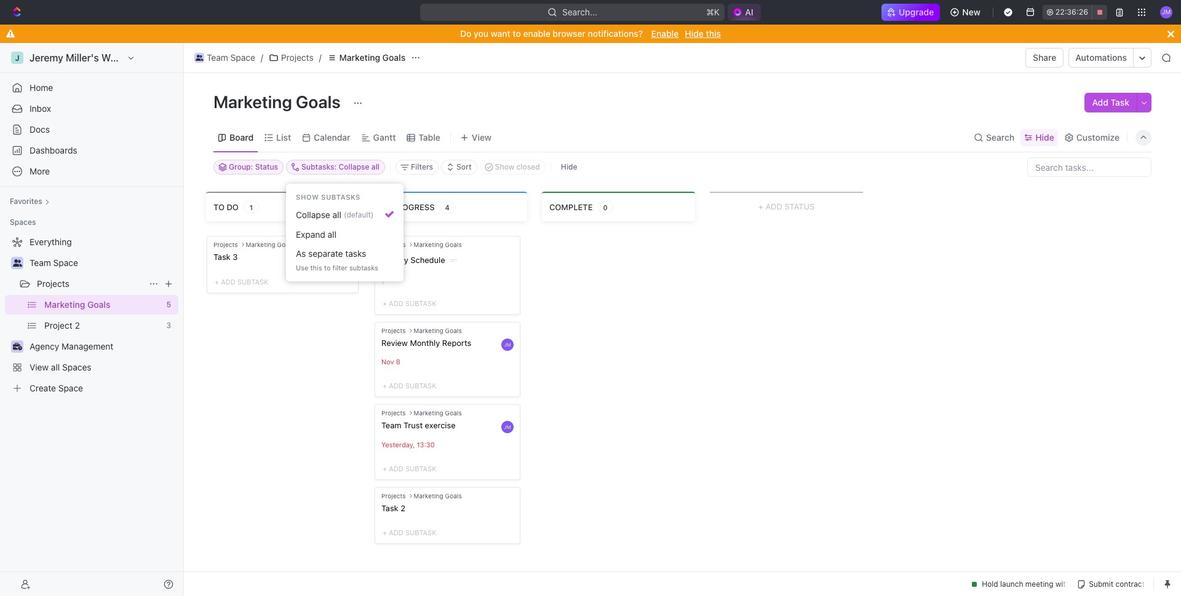 Task type: vqa. For each thing, say whether or not it's contained in the screenshot.
mariaaawilliams@gmail.com, , element
no



Task type: describe. For each thing, give the bounding box(es) containing it.
upgrade
[[899, 7, 935, 17]]

show subtasks
[[296, 193, 361, 201]]

all for expand all
[[328, 230, 337, 240]]

review monthly reports
[[382, 338, 472, 348]]

to do
[[214, 202, 239, 212]]

1 horizontal spatial collapse
[[339, 162, 370, 172]]

marketing goals link
[[324, 50, 409, 65]]

favorites
[[10, 197, 42, 206]]

team inside tree
[[30, 258, 51, 268]]

add down review
[[389, 382, 404, 390]]

subtasks inside as separate tasks use this to filter subtasks
[[350, 264, 378, 272]]

1 / from the left
[[261, 52, 263, 63]]

add down ‎task 2
[[389, 530, 404, 538]]

team trust exercise
[[382, 421, 456, 431]]

+ down task 3
[[215, 278, 219, 286]]

inbox
[[30, 103, 51, 114]]

hide inside button
[[561, 162, 578, 172]]

separate
[[308, 249, 343, 259]]

this inside as separate tasks use this to filter subtasks
[[310, 264, 322, 272]]

board link
[[227, 129, 254, 146]]

user group image
[[196, 55, 203, 61]]

automations button
[[1070, 49, 1134, 67]]

collapse all (default)
[[296, 210, 374, 220]]

reports
[[442, 338, 472, 348]]

docs
[[30, 124, 50, 135]]

expand all
[[296, 230, 337, 240]]

review
[[382, 338, 408, 348]]

inbox link
[[5, 99, 178, 119]]

task 3
[[214, 252, 238, 262]]

0 horizontal spatial to
[[214, 202, 225, 212]]

use
[[296, 264, 309, 272]]

0 vertical spatial all
[[372, 162, 380, 172]]

status
[[785, 202, 815, 211]]

all for collapse all (default)
[[333, 210, 342, 220]]

Search tasks... text field
[[1028, 158, 1152, 177]]

spaces
[[10, 218, 36, 227]]

add up review
[[389, 299, 404, 307]]

new
[[963, 7, 981, 17]]

you
[[474, 28, 489, 39]]

expand all button
[[291, 225, 399, 245]]

+ down review
[[383, 382, 387, 390]]

subtask for weekly
[[406, 299, 437, 307]]

table link
[[416, 129, 441, 146]]

new button
[[946, 2, 988, 22]]

user group image
[[13, 260, 22, 267]]

complete
[[550, 202, 593, 212]]

share button
[[1026, 48, 1064, 68]]

+ up ‎task
[[383, 465, 387, 473]]

automations
[[1076, 52, 1128, 63]]

0 vertical spatial team space link
[[191, 50, 258, 65]]

0
[[603, 203, 608, 211]]

subtask down 3
[[237, 278, 269, 286]]

subtasks: collapse all
[[302, 162, 380, 172]]

do
[[227, 202, 239, 212]]

1 vertical spatial collapse
[[296, 210, 330, 220]]

search
[[987, 132, 1015, 142]]

want
[[491, 28, 511, 39]]

search...
[[563, 7, 598, 17]]

+ add subtask for weekly
[[383, 299, 437, 307]]

list
[[276, 132, 291, 142]]

3
[[233, 252, 238, 262]]

customize button
[[1061, 129, 1124, 146]]

dashboards link
[[5, 141, 178, 161]]

+ add subtask down 2
[[383, 530, 437, 538]]

hide button
[[556, 160, 583, 175]]

4
[[445, 203, 450, 211]]

22:36:26 button
[[1043, 5, 1108, 20]]

filter
[[333, 264, 348, 272]]



Task type: locate. For each thing, give the bounding box(es) containing it.
0 horizontal spatial hide
[[561, 162, 578, 172]]

projects link
[[266, 50, 317, 65], [37, 274, 144, 294]]

hide right the enable at the top right
[[685, 28, 704, 39]]

+ add subtask for review
[[383, 382, 437, 390]]

1 vertical spatial team
[[30, 258, 51, 268]]

add up ‎task 2
[[389, 465, 404, 473]]

subtask up team trust exercise
[[406, 382, 437, 390]]

22:36:26
[[1056, 7, 1089, 17]]

1 horizontal spatial task
[[1111, 97, 1130, 108]]

2 vertical spatial to
[[324, 264, 331, 272]]

task up customize
[[1111, 97, 1130, 108]]

0 horizontal spatial this
[[310, 264, 322, 272]]

tree containing team space
[[5, 233, 178, 399]]

0 vertical spatial subtasks
[[321, 193, 361, 201]]

board
[[230, 132, 254, 142]]

0 vertical spatial team
[[207, 52, 228, 63]]

0 vertical spatial space
[[231, 52, 255, 63]]

as
[[296, 249, 306, 259]]

to inside as separate tasks use this to filter subtasks
[[324, 264, 331, 272]]

team space right user group image
[[30, 258, 78, 268]]

do you want to enable browser notifications? enable hide this
[[460, 28, 721, 39]]

team
[[207, 52, 228, 63], [30, 258, 51, 268], [382, 421, 402, 431]]

add task
[[1093, 97, 1130, 108]]

0 horizontal spatial task
[[214, 252, 231, 262]]

exercise
[[425, 421, 456, 431]]

+ add subtask up 2
[[383, 465, 437, 473]]

add down task 3
[[221, 278, 236, 286]]

1 vertical spatial space
[[53, 258, 78, 268]]

1 vertical spatial to
[[214, 202, 225, 212]]

⌘k
[[707, 7, 720, 17]]

+ left status
[[759, 202, 764, 211]]

subtasks up collapse all (default)
[[321, 193, 361, 201]]

0 horizontal spatial team space
[[30, 258, 78, 268]]

1 horizontal spatial this
[[706, 28, 721, 39]]

team space link
[[191, 50, 258, 65], [30, 254, 176, 273]]

gantt
[[373, 132, 396, 142]]

0 horizontal spatial collapse
[[296, 210, 330, 220]]

0 horizontal spatial team space link
[[30, 254, 176, 273]]

+ add subtask
[[215, 278, 269, 286], [383, 299, 437, 307], [383, 382, 437, 390], [383, 465, 437, 473], [383, 530, 437, 538]]

in
[[382, 202, 390, 212]]

table
[[419, 132, 441, 142]]

0 vertical spatial this
[[706, 28, 721, 39]]

‎task
[[382, 504, 399, 514]]

all down gantt link
[[372, 162, 380, 172]]

1 vertical spatial subtasks
[[350, 264, 378, 272]]

team right user group icon
[[207, 52, 228, 63]]

to
[[513, 28, 521, 39], [214, 202, 225, 212], [324, 264, 331, 272]]

2 vertical spatial hide
[[561, 162, 578, 172]]

0 vertical spatial collapse
[[339, 162, 370, 172]]

calendar
[[314, 132, 351, 142]]

home
[[30, 82, 53, 93]]

projects
[[281, 52, 314, 63], [214, 241, 238, 249], [382, 241, 406, 249], [37, 279, 69, 289], [382, 327, 406, 335], [382, 410, 406, 417], [382, 493, 406, 500]]

expand
[[296, 230, 325, 240]]

space right user group image
[[53, 258, 78, 268]]

1 horizontal spatial team
[[207, 52, 228, 63]]

1 horizontal spatial /
[[319, 52, 322, 63]]

subtasks:
[[302, 162, 337, 172]]

2 / from the left
[[319, 52, 322, 63]]

space inside tree
[[53, 258, 78, 268]]

+ add subtask up trust
[[383, 382, 437, 390]]

enable
[[523, 28, 551, 39]]

weekly schedule
[[382, 255, 445, 265]]

sidebar navigation
[[0, 43, 184, 597]]

2 horizontal spatial team
[[382, 421, 402, 431]]

goals
[[383, 52, 406, 63], [296, 92, 341, 112], [277, 241, 294, 249], [445, 241, 462, 249], [445, 327, 462, 335], [445, 410, 462, 417], [445, 493, 462, 500]]

share
[[1033, 52, 1057, 63]]

subtasks
[[321, 193, 361, 201], [350, 264, 378, 272]]

team space link inside tree
[[30, 254, 176, 273]]

1 horizontal spatial hide
[[685, 28, 704, 39]]

show
[[296, 193, 319, 201]]

0 vertical spatial task
[[1111, 97, 1130, 108]]

space right user group icon
[[231, 52, 255, 63]]

+ add status
[[759, 202, 815, 211]]

weekly
[[382, 255, 409, 265]]

hide inside dropdown button
[[1036, 132, 1055, 142]]

1 vertical spatial task
[[214, 252, 231, 262]]

1 vertical spatial hide
[[1036, 132, 1055, 142]]

1
[[250, 203, 253, 211]]

0 vertical spatial projects link
[[266, 50, 317, 65]]

docs link
[[5, 120, 178, 140]]

all down show subtasks
[[333, 210, 342, 220]]

browser
[[553, 28, 586, 39]]

dashboards
[[30, 145, 77, 156]]

+ add subtask down 3
[[215, 278, 269, 286]]

subtask down team trust exercise
[[406, 465, 437, 473]]

1 vertical spatial team space link
[[30, 254, 176, 273]]

to right want
[[513, 28, 521, 39]]

add task button
[[1085, 93, 1137, 113]]

1 horizontal spatial team space
[[207, 52, 255, 63]]

2 vertical spatial all
[[328, 230, 337, 240]]

all down collapse all (default)
[[328, 230, 337, 240]]

0 vertical spatial team space
[[207, 52, 255, 63]]

favorites button
[[5, 194, 55, 209]]

subtask down 2
[[406, 530, 437, 538]]

hide button
[[1021, 129, 1058, 146]]

1 horizontal spatial projects link
[[266, 50, 317, 65]]

hide
[[685, 28, 704, 39], [1036, 132, 1055, 142], [561, 162, 578, 172]]

1 horizontal spatial team space link
[[191, 50, 258, 65]]

tasks
[[345, 249, 366, 259]]

subtask
[[237, 278, 269, 286], [406, 299, 437, 307], [406, 382, 437, 390], [406, 465, 437, 473], [406, 530, 437, 538]]

/
[[261, 52, 263, 63], [319, 52, 322, 63]]

do
[[460, 28, 472, 39]]

collapse down "show"
[[296, 210, 330, 220]]

1 vertical spatial team space
[[30, 258, 78, 268]]

notifications?
[[588, 28, 643, 39]]

this right use
[[310, 264, 322, 272]]

projects inside tree
[[37, 279, 69, 289]]

task
[[1111, 97, 1130, 108], [214, 252, 231, 262]]

add inside button
[[1093, 97, 1109, 108]]

+ down ‎task
[[383, 530, 387, 538]]

this down ⌘k
[[706, 28, 721, 39]]

1 horizontal spatial space
[[231, 52, 255, 63]]

subtask for team
[[406, 465, 437, 473]]

subtasks down tasks
[[350, 264, 378, 272]]

tree
[[5, 233, 178, 399]]

list link
[[274, 129, 291, 146]]

home link
[[5, 78, 178, 98]]

search button
[[971, 129, 1019, 146]]

collapse right subtasks:
[[339, 162, 370, 172]]

enable
[[652, 28, 679, 39]]

task left 3
[[214, 252, 231, 262]]

as separate tasks use this to filter subtasks
[[296, 249, 378, 272]]

2
[[401, 504, 406, 514]]

team left trust
[[382, 421, 402, 431]]

0 vertical spatial hide
[[685, 28, 704, 39]]

tree inside sidebar navigation
[[5, 233, 178, 399]]

progress
[[392, 202, 435, 212]]

this
[[706, 28, 721, 39], [310, 264, 322, 272]]

subtask up monthly
[[406, 299, 437, 307]]

1 vertical spatial projects link
[[37, 274, 144, 294]]

to left filter
[[324, 264, 331, 272]]

2 vertical spatial team
[[382, 421, 402, 431]]

0 horizontal spatial team
[[30, 258, 51, 268]]

subtask for review
[[406, 382, 437, 390]]

gantt link
[[371, 129, 396, 146]]

0 vertical spatial to
[[513, 28, 521, 39]]

(default)
[[344, 210, 374, 220]]

monthly
[[410, 338, 440, 348]]

team space inside tree
[[30, 258, 78, 268]]

+ add subtask up review
[[383, 299, 437, 307]]

trust
[[404, 421, 423, 431]]

hide up complete
[[561, 162, 578, 172]]

team space
[[207, 52, 255, 63], [30, 258, 78, 268]]

space
[[231, 52, 255, 63], [53, 258, 78, 268]]

calendar link
[[312, 129, 351, 146]]

add left status
[[766, 202, 783, 211]]

0 horizontal spatial projects link
[[37, 274, 144, 294]]

task inside button
[[1111, 97, 1130, 108]]

add
[[1093, 97, 1109, 108], [766, 202, 783, 211], [221, 278, 236, 286], [389, 299, 404, 307], [389, 382, 404, 390], [389, 465, 404, 473], [389, 530, 404, 538]]

+ up review
[[383, 299, 387, 307]]

team space right user group icon
[[207, 52, 255, 63]]

all
[[372, 162, 380, 172], [333, 210, 342, 220], [328, 230, 337, 240]]

0 horizontal spatial /
[[261, 52, 263, 63]]

1 horizontal spatial to
[[324, 264, 331, 272]]

2 horizontal spatial hide
[[1036, 132, 1055, 142]]

add up customize
[[1093, 97, 1109, 108]]

‎task 2
[[382, 504, 406, 514]]

upgrade link
[[882, 4, 941, 21]]

all inside button
[[328, 230, 337, 240]]

to left do
[[214, 202, 225, 212]]

schedule
[[411, 255, 445, 265]]

+ add subtask for team
[[383, 465, 437, 473]]

2 horizontal spatial to
[[513, 28, 521, 39]]

1 vertical spatial this
[[310, 264, 322, 272]]

customize
[[1077, 132, 1120, 142]]

marketing goals
[[340, 52, 406, 63], [214, 92, 344, 112], [246, 241, 294, 249], [414, 241, 462, 249], [414, 327, 462, 335], [414, 410, 462, 417], [414, 493, 462, 500]]

1 vertical spatial all
[[333, 210, 342, 220]]

team right user group image
[[30, 258, 51, 268]]

0 horizontal spatial space
[[53, 258, 78, 268]]

hide right search
[[1036, 132, 1055, 142]]

in progress
[[382, 202, 435, 212]]



